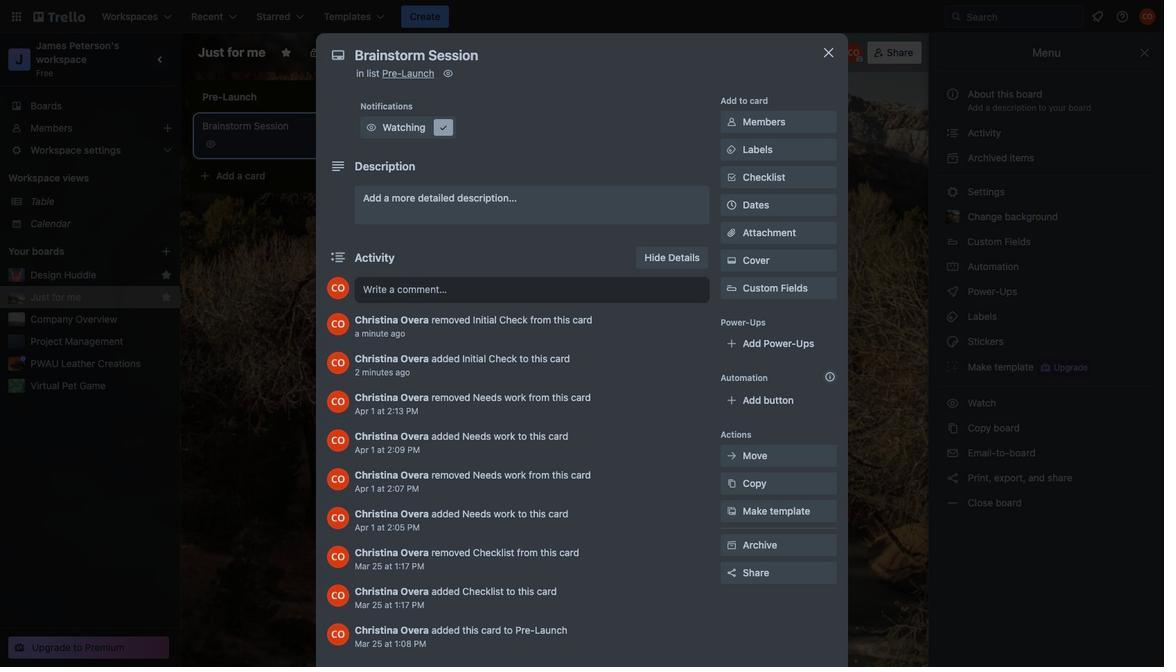 Task type: vqa. For each thing, say whether or not it's contained in the screenshot.
Starred Icon to the top
yes



Task type: locate. For each thing, give the bounding box(es) containing it.
create from template… image
[[355, 171, 366, 182]]

None text field
[[348, 43, 806, 68]]

5 christina overa (christinaovera) image from the top
[[327, 507, 349, 530]]

7 christina overa (christinaovera) image from the top
[[327, 585, 349, 607]]

2 christina overa (christinaovera) image from the top
[[327, 313, 349, 336]]

0 vertical spatial starred icon image
[[161, 270, 172, 281]]

christina overa (christinaovera) image
[[1140, 8, 1156, 25], [844, 43, 864, 62], [327, 391, 349, 413], [327, 430, 349, 452]]

sm image
[[697, 42, 717, 61], [442, 67, 455, 80], [725, 115, 739, 129], [365, 121, 379, 134], [437, 121, 451, 134], [946, 126, 960, 140], [725, 143, 739, 157], [946, 185, 960, 199], [725, 254, 739, 268], [946, 285, 960, 299], [946, 310, 960, 324], [946, 335, 960, 349], [946, 360, 960, 374], [725, 449, 739, 463], [725, 477, 739, 491], [725, 539, 739, 553]]

sm image
[[946, 151, 960, 165], [946, 260, 960, 274], [946, 397, 960, 410], [946, 422, 960, 435], [946, 446, 960, 460], [946, 471, 960, 485], [946, 496, 960, 510], [725, 505, 739, 519]]

starred icon image
[[161, 270, 172, 281], [161, 292, 172, 303]]

6 christina overa (christinaovera) image from the top
[[327, 546, 349, 568]]

1 starred icon image from the top
[[161, 270, 172, 281]]

edit card image
[[354, 120, 365, 131]]

1 christina overa (christinaovera) image from the top
[[327, 277, 349, 299]]

4 christina overa (christinaovera) image from the top
[[327, 469, 349, 491]]

add board image
[[161, 246, 172, 257]]

your boards with 6 items element
[[8, 243, 140, 260]]

customize views image
[[434, 46, 448, 60]]

primary element
[[0, 0, 1165, 33]]

star or unstar board image
[[281, 47, 292, 58]]

Search field
[[962, 7, 1084, 26]]

christina overa (christinaovera) image
[[327, 277, 349, 299], [327, 313, 349, 336], [327, 352, 349, 374], [327, 469, 349, 491], [327, 507, 349, 530], [327, 546, 349, 568], [327, 585, 349, 607], [327, 624, 349, 646]]

1 vertical spatial starred icon image
[[161, 292, 172, 303]]



Task type: describe. For each thing, give the bounding box(es) containing it.
search image
[[951, 11, 962, 22]]

open information menu image
[[1116, 10, 1130, 24]]

close dialog image
[[821, 44, 837, 61]]

0 notifications image
[[1090, 8, 1106, 25]]

3 christina overa (christinaovera) image from the top
[[327, 352, 349, 374]]

Write a comment text field
[[355, 277, 710, 302]]

Board name text field
[[191, 42, 273, 64]]

2 starred icon image from the top
[[161, 292, 172, 303]]

8 christina overa (christinaovera) image from the top
[[327, 624, 349, 646]]



